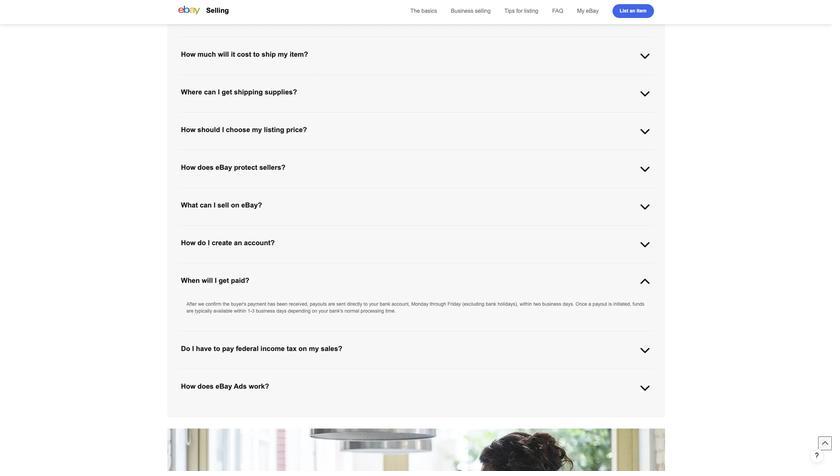 Task type: vqa. For each thing, say whether or not it's contained in the screenshot.
Unisex Kids
no



Task type: locate. For each thing, give the bounding box(es) containing it.
buyers left -
[[566, 407, 581, 413]]

taxable,
[[303, 383, 320, 389]]

1 bank from the left
[[380, 301, 390, 307]]

effective
[[309, 407, 327, 413]]

receive inside to get started, select list an item. we'll help you create and verify your account, and set-up payment information during your first listing. have your preferred payment account details on hand and be ready to receive a call or text on your phone for verification.
[[630, 264, 646, 269]]

you right so
[[328, 383, 335, 389]]

payment right up
[[383, 264, 402, 269]]

free inside ebay provides recommendations, but you can choose a preferred shipping carrier. can't make it to your local dropoff? some offer free "ship from home" pickup. print your shipping labels with ebay to receive a discount from the carriers we work with. if you don't have a printer, we also offer qr codes for ebay labels.
[[465, 0, 473, 5]]

0 vertical spatial the
[[411, 8, 420, 14]]

0 horizontal spatial offer
[[348, 7, 357, 12]]

that
[[322, 369, 330, 375], [305, 376, 313, 382], [517, 376, 526, 382], [218, 383, 226, 389], [253, 390, 261, 396], [365, 407, 373, 413]]

be left ready in the right of the page
[[605, 264, 610, 269]]

that up interested on the bottom left
[[365, 407, 373, 413]]

1 horizontal spatial branded
[[575, 113, 593, 118]]

may up so
[[324, 376, 333, 382]]

on inside after we confirm the buyer's payment has been received, payouts are sent directly to your bank account, monday through friday (excluding bank holidays), within two business days. once a payout is initiated, funds are typically available within 1-3 business days depending on your bank's normal processing time.
[[312, 308, 317, 314]]

0 vertical spatial .
[[617, 113, 618, 118]]

1 vertical spatial does
[[198, 383, 214, 390]]

business right two
[[543, 301, 562, 307]]

0 horizontal spatial my
[[252, 126, 262, 134]]

1 vertical spatial free
[[347, 113, 356, 118]]

0 vertical spatial be
[[605, 264, 610, 269]]

sell inside starting on jan 1, 2022, irs regulations require all businesses that process payments, including online marketplaces like ebay, to issue a form 1099-k for all sellers who receive $600 or more in sales. the new tax reporting requirement may impact your 2022 tax return that you may file in 2023. however, just because you receive a 1099-k doesn't automatically mean that you'll owe taxes on the amount reported on your 1099- k. only goods that are sold for a profit are considered taxable, so you won't owe any taxes on something you sell for less than what you paid for it. for example, if you bought a bike for $1,000 last year, and then sold it on ebay today for $700, that $700 you made would generally not be subject to income tax. check out our
[[421, 383, 429, 389]]

list an item link
[[613, 4, 654, 18]]

-
[[582, 407, 584, 413]]

bank left 'holidays),'
[[486, 301, 497, 307]]

(excluding
[[463, 301, 485, 307]]

how for how does ebay ads work?
[[181, 383, 196, 390]]

0 vertical spatial offer
[[454, 0, 463, 5]]

federal
[[236, 345, 259, 352]]

to left ship
[[253, 51, 260, 58]]

1 horizontal spatial will
[[218, 51, 229, 58]]

1 horizontal spatial packaging
[[595, 113, 617, 118]]

offer up business
[[454, 0, 463, 5]]

0 vertical spatial ads
[[234, 383, 247, 390]]

in right file
[[342, 376, 345, 382]]

1099- up mean
[[495, 369, 507, 375]]

0 horizontal spatial taxes
[[369, 383, 380, 389]]

connection
[[418, 407, 441, 413]]

receive up "list an item"
[[612, 0, 628, 5]]

owe down '2023.'
[[349, 383, 358, 389]]

1 how from the top
[[181, 51, 196, 58]]

sell down year,
[[614, 407, 621, 413]]

0 vertical spatial free
[[465, 0, 473, 5]]

for left the less
[[430, 383, 436, 389]]

1 horizontal spatial available
[[505, 113, 524, 118]]

you right we'll
[[282, 264, 290, 269]]

how do i create an account?
[[181, 239, 275, 247]]

to
[[187, 264, 192, 269]]

preferred inside to get started, select list an item. we'll help you create and verify your account, and set-up payment information during your first listing. have your preferred payment account details on hand and be ready to receive a call or text on your phone for verification.
[[502, 264, 521, 269]]

1 vertical spatial within
[[234, 308, 246, 314]]

can't
[[364, 0, 375, 5]]

list inside to get started, select list an item. we'll help you create and verify your account, and set-up payment information during your first listing. have your preferred payment account details on hand and be ready to receive a call or text on your phone for verification.
[[233, 264, 240, 269]]

4 how from the top
[[181, 239, 196, 247]]

be inside starting on jan 1, 2022, irs regulations require all businesses that process payments, including online marketplaces like ebay, to issue a form 1099-k for all sellers who receive $600 or more in sales. the new tax reporting requirement may impact your 2022 tax return that you may file in 2023. however, just because you receive a 1099-k doesn't automatically mean that you'll owe taxes on the amount reported on your 1099- k. only goods that are sold for a profit are considered taxable, so you won't owe any taxes on something you sell for less than what you paid for it. for example, if you bought a bike for $1,000 last year, and then sold it on ebay today for $700, that $700 you made would generally not be subject to income tax. check out our
[[341, 390, 346, 396]]

0 vertical spatial from
[[486, 0, 496, 5]]

like
[[438, 369, 446, 375]]

can for what can i sell on ebay?
[[200, 201, 212, 209]]

tools
[[353, 407, 363, 413]]

2 vertical spatial it
[[197, 390, 199, 396]]

with up by
[[299, 407, 308, 413]]

for right it.
[[501, 383, 508, 389]]

that inside ebay ads can help you build your business on ebay with effective advertising tools that create a meaningful connection between you and ebay's global community of passionate buyers - and help you sell your items faster. stand out among billions of listings on ebay by putting your items in front of interested buyers no matter the size of your budget.
[[365, 407, 373, 413]]

0 horizontal spatial payment
[[248, 301, 266, 307]]

can inside ebay provides recommendations, but you can choose a preferred shipping carrier. can't make it to your local dropoff? some offer free "ship from home" pickup. print your shipping labels with ebay to receive a discount from the carriers we work with. if you don't have a printer, we also offer qr codes for ebay labels.
[[277, 0, 285, 5]]

2 vertical spatial have
[[196, 345, 212, 352]]

the down connection
[[424, 414, 431, 420]]

be inside to get started, select list an item. we'll help you create and verify your account, and set-up payment information during your first listing. have your preferred payment account details on hand and be ready to receive a call or text on your phone for verification.
[[605, 264, 610, 269]]

reported
[[595, 376, 613, 382]]

a inside ebay ads can help you build your business on ebay with effective advertising tools that create a meaningful connection between you and ebay's global community of passionate buyers - and help you sell your items faster. stand out among billions of listings on ebay by putting your items in front of interested buyers no matter the size of your budget.
[[389, 407, 392, 413]]

0 horizontal spatial buyers
[[386, 414, 401, 420]]

budget.
[[458, 414, 474, 420]]

can for where can i get shipping supplies?
[[204, 88, 216, 96]]

more
[[585, 369, 596, 375]]

create
[[212, 239, 232, 247], [292, 264, 305, 269], [374, 407, 388, 413]]

offer down carrier.
[[348, 7, 357, 12]]

1 horizontal spatial income
[[369, 390, 385, 396]]

the inside starting on jan 1, 2022, irs regulations require all businesses that process payments, including online marketplaces like ebay, to issue a form 1099-k for all sellers who receive $600 or more in sales. the new tax reporting requirement may impact your 2022 tax return that you may file in 2023. however, just because you receive a 1099-k doesn't automatically mean that you'll owe taxes on the amount reported on your 1099- k. only goods that are sold for a profit are considered taxable, so you won't owe any taxes on something you sell for less than what you paid for it. for example, if you bought a bike for $1,000 last year, and then sold it on ebay today for $700, that $700 you made would generally not be subject to income tax. check out our
[[617, 369, 625, 375]]

1 horizontal spatial items
[[633, 407, 645, 413]]

2 horizontal spatial shipping
[[551, 0, 569, 5]]

stand
[[201, 414, 214, 420]]

business up listings
[[260, 407, 279, 413]]

1 all from the left
[[290, 369, 295, 375]]

2 vertical spatial create
[[374, 407, 388, 413]]

with
[[585, 0, 593, 5], [299, 407, 308, 413]]

choose right should
[[226, 126, 250, 134]]

1 vertical spatial it
[[231, 51, 235, 58]]

2 horizontal spatial my
[[309, 345, 319, 352]]

1 supplies from the left
[[247, 113, 265, 118]]

1 horizontal spatial account,
[[392, 301, 410, 307]]

the inside after we confirm the buyer's payment has been received, payouts are sent directly to your bank account, monday through friday (excluding bank holidays), within two business days. once a payout is initiated, funds are typically available within 1-3 business days depending on your bank's normal processing time.
[[223, 301, 230, 307]]

your down between
[[447, 414, 457, 420]]

0 vertical spatial income
[[261, 345, 285, 352]]

out
[[411, 390, 417, 396], [215, 414, 222, 420]]

for down pickup.
[[517, 8, 523, 14]]

for
[[382, 7, 387, 12], [517, 8, 523, 14], [246, 270, 252, 276], [512, 369, 518, 375], [246, 383, 252, 389], [430, 383, 436, 389], [489, 383, 495, 389], [574, 383, 580, 389], [233, 390, 239, 396]]

create left verify
[[292, 264, 305, 269]]

0 vertical spatial business
[[543, 301, 562, 307]]

sell down discount
[[200, 13, 211, 20]]

any inside starting on jan 1, 2022, irs regulations require all businesses that process payments, including online marketplaces like ebay, to issue a form 1099-k for all sellers who receive $600 or more in sales. the new tax reporting requirement may impact your 2022 tax return that you may file in 2023. however, just because you receive a 1099-k doesn't automatically mean that you'll owe taxes on the amount reported on your 1099- k. only goods that are sold for a profit are considered taxable, so you won't owe any taxes on something you sell for less than what you paid for it. for example, if you bought a bike for $1,000 last year, and then sold it on ebay today for $700, that $700 you made would generally not be subject to income tax. check out our
[[360, 383, 368, 389]]

help right we'll
[[272, 264, 281, 269]]

ebay provides recommendations, but you can choose a preferred shipping carrier. can't make it to your local dropoff? some offer free "ship from home" pickup. print your shipping labels with ebay to receive a discount from the carriers we work with. if you don't have a printer, we also offer qr codes for ebay labels.
[[187, 0, 632, 12]]

local
[[409, 0, 419, 5]]

be down won't
[[341, 390, 346, 396]]

listing down print at the top of the page
[[525, 8, 539, 14]]

can left use
[[196, 113, 204, 118]]

1 vertical spatial income
[[369, 390, 385, 396]]

1 horizontal spatial supplies
[[477, 113, 495, 118]]

faq link
[[553, 8, 564, 14]]

we inside after we confirm the buyer's payment has been received, payouts are sent directly to your bank account, monday through friday (excluding bank holidays), within two business days. once a payout is initiated, funds are typically available within 1-3 business days depending on your bank's normal processing time.
[[198, 301, 204, 307]]

price?
[[286, 126, 307, 134]]

regulations
[[249, 369, 272, 375]]

out inside starting on jan 1, 2022, irs regulations require all businesses that process payments, including online marketplaces like ebay, to issue a form 1099-k for all sellers who receive $600 or more in sales. the new tax reporting requirement may impact your 2022 tax return that you may file in 2023. however, just because you receive a 1099-k doesn't automatically mean that you'll owe taxes on the amount reported on your 1099- k. only goods that are sold for a profit are considered taxable, so you won't owe any taxes on something you sell for less than what you paid for it. for example, if you bought a bike for $1,000 last year, and then sold it on ebay today for $700, that $700 you made would generally not be subject to income tax. check out our
[[411, 390, 417, 396]]

0 horizontal spatial it
[[197, 390, 199, 396]]

recommendations,
[[219, 0, 258, 5]]

can up stand
[[208, 407, 216, 413]]

account, left 'set-' at the bottom left of page
[[339, 264, 358, 269]]

i for paid?
[[215, 277, 217, 284]]

hand
[[583, 264, 594, 269]]

2 vertical spatial my
[[309, 345, 319, 352]]

business down "has"
[[256, 308, 275, 314]]

0 vertical spatial in
[[598, 369, 602, 375]]

1 vertical spatial have
[[303, 113, 314, 118]]

something
[[389, 383, 411, 389]]

get
[[222, 88, 232, 96], [339, 113, 346, 118], [193, 264, 200, 269], [219, 277, 229, 284]]

ebay left labels.
[[389, 7, 400, 12]]

3 how from the top
[[181, 164, 196, 171]]

we up typically
[[198, 301, 204, 307]]

item.
[[248, 264, 259, 269]]

0 vertical spatial with
[[585, 0, 593, 5]]

be
[[605, 264, 610, 269], [341, 390, 346, 396]]

1 vertical spatial offer
[[348, 7, 357, 12]]

1 horizontal spatial free
[[465, 0, 473, 5]]

5 how from the top
[[181, 383, 196, 390]]

0 horizontal spatial listing
[[264, 126, 284, 134]]

verification.
[[253, 270, 278, 276]]

income inside starting on jan 1, 2022, irs regulations require all businesses that process payments, including online marketplaces like ebay, to issue a form 1099-k for all sellers who receive $600 or more in sales. the new tax reporting requirement may impact your 2022 tax return that you may file in 2023. however, just because you receive a 1099-k doesn't automatically mean that you'll owe taxes on the amount reported on your 1099- k. only goods that are sold for a profit are considered taxable, so you won't owe any taxes on something you sell for less than what you paid for it. for example, if you bought a bike for $1,000 last year, and then sold it on ebay today for $700, that $700 you made would generally not be subject to income tax. check out our
[[369, 390, 385, 396]]

typically
[[195, 308, 212, 314]]

and up learn
[[472, 407, 480, 413]]

0 horizontal spatial help
[[218, 407, 227, 413]]

2 vertical spatial in
[[342, 414, 346, 420]]

shipping up also
[[328, 0, 346, 5]]

items down the then
[[633, 407, 645, 413]]

ebay right buy
[[563, 113, 574, 118]]

your right print at the top of the page
[[540, 0, 550, 5]]

branded right buy
[[575, 113, 593, 118]]

it down only
[[197, 390, 199, 396]]

2 horizontal spatial we
[[330, 7, 336, 12]]

how for how much will it cost to ship my item?
[[181, 51, 196, 58]]

0 horizontal spatial within
[[234, 308, 246, 314]]

shipping up faq link
[[551, 0, 569, 5]]

0 horizontal spatial ads
[[199, 407, 207, 413]]

within down 'buyer's'
[[234, 308, 246, 314]]

0 horizontal spatial branded
[[458, 113, 476, 118]]

2 horizontal spatial create
[[374, 407, 388, 413]]

with inside ebay ads can help you build your business on ebay with effective advertising tools that create a meaningful connection between you and ebay's global community of passionate buyers - and help you sell your items faster. stand out among billions of listings on ebay by putting your items in front of interested buyers no matter the size of your budget.
[[299, 407, 308, 413]]

basics
[[422, 8, 437, 14]]

1 horizontal spatial with
[[585, 0, 593, 5]]

online
[[394, 369, 407, 375]]

ebay inside starting on jan 1, 2022, irs regulations require all businesses that process payments, including online marketplaces like ebay, to issue a form 1099-k for all sellers who receive $600 or more in sales. the new tax reporting requirement may impact your 2022 tax return that you may file in 2023. however, just because you receive a 1099-k doesn't automatically mean that you'll owe taxes on the amount reported on your 1099- k. only goods that are sold for a profit are considered taxable, so you won't owe any taxes on something you sell for less than what you paid for it. for example, if you bought a bike for $1,000 last year, and then sold it on ebay today for $700, that $700 you made would generally not be subject to income tax. check out our
[[207, 390, 218, 396]]

locally
[[213, 13, 235, 20]]

can inside ebay ads can help you build your business on ebay with effective advertising tools that create a meaningful connection between you and ebay's global community of passionate buyers - and help you sell your items faster. stand out among billions of listings on ebay by putting your items in front of interested buyers no matter the size of your budget.
[[208, 407, 216, 413]]

check
[[396, 390, 409, 396]]

2 how from the top
[[181, 126, 196, 134]]

the down local
[[411, 8, 420, 14]]

2 does from the top
[[198, 383, 214, 390]]

2 packaging from the left
[[595, 113, 617, 118]]

within left two
[[520, 301, 532, 307]]

of
[[536, 407, 540, 413], [256, 414, 260, 420], [358, 414, 362, 420], [442, 414, 446, 420]]

build
[[237, 407, 247, 413]]

to up processing
[[364, 301, 368, 307]]

for down make
[[382, 7, 387, 12]]

can right 'where'
[[204, 88, 216, 96]]

1 horizontal spatial 1099-
[[495, 369, 507, 375]]

choose up don't on the top of the page
[[286, 0, 302, 5]]

in
[[598, 369, 602, 375], [342, 376, 345, 382], [342, 414, 346, 420]]

1 vertical spatial for
[[501, 383, 508, 389]]

sell up our
[[421, 383, 429, 389]]

1 horizontal spatial owe
[[539, 376, 548, 382]]

sold up $700,
[[236, 383, 245, 389]]

it
[[390, 0, 392, 5], [231, 51, 235, 58], [197, 390, 199, 396]]

receive right who
[[551, 369, 566, 375]]

account, up time.
[[392, 301, 410, 307]]

you
[[268, 0, 276, 5], [277, 7, 285, 12], [266, 113, 274, 118], [282, 264, 290, 269], [314, 376, 322, 382], [410, 376, 418, 382], [328, 383, 335, 389], [412, 383, 420, 389], [469, 383, 477, 389], [534, 383, 542, 389], [275, 390, 283, 396], [228, 407, 236, 413], [462, 407, 470, 413], [605, 407, 613, 413]]

1 packaging from the left
[[224, 113, 246, 118]]

select
[[219, 264, 231, 269]]

1 horizontal spatial preferred
[[502, 264, 521, 269]]

2 vertical spatial or
[[580, 369, 584, 375]]

out inside ebay ads can help you build your business on ebay with effective advertising tools that create a meaningful connection between you and ebay's global community of passionate buyers - and help you sell your items faster. stand out among billions of listings on ebay by putting your items in front of interested buyers no matter the size of your budget.
[[215, 414, 222, 420]]

1 vertical spatial the
[[617, 369, 625, 375]]

.
[[617, 113, 618, 118], [500, 414, 502, 420]]

1 horizontal spatial .
[[617, 113, 618, 118]]

sell inside ebay ads can help you build your business on ebay with effective advertising tools that create a meaningful connection between you and ebay's global community of passionate buyers - and help you sell your items faster. stand out among billions of listings on ebay by putting your items in front of interested buyers no matter the size of your budget.
[[614, 407, 621, 413]]

0 vertical spatial it
[[390, 0, 392, 5]]

sellers
[[525, 369, 539, 375]]

0 vertical spatial k
[[507, 369, 511, 375]]

you can use any packaging supplies you may already have at home or get free boxes from carriers. for an added touch, ebay branded supplies are available to purchase. buy ebay branded packaging .
[[187, 113, 618, 118]]

i down started,
[[215, 277, 217, 284]]

then
[[627, 383, 637, 389]]

tax up considered
[[283, 376, 290, 382]]

"ship
[[474, 0, 485, 5]]

available left the purchase.
[[505, 113, 524, 118]]

receive right ready in the right of the page
[[630, 264, 646, 269]]

new
[[627, 369, 635, 375]]

confirm
[[206, 301, 222, 307]]

by
[[296, 414, 301, 420]]

i right what
[[214, 201, 216, 209]]

offer
[[454, 0, 463, 5], [348, 7, 357, 12]]

0 horizontal spatial account,
[[339, 264, 358, 269]]

payment left "account"
[[523, 264, 541, 269]]

1 vertical spatial owe
[[349, 383, 358, 389]]

0 horizontal spatial for
[[401, 113, 409, 118]]

have left at
[[303, 113, 314, 118]]

1 vertical spatial items
[[329, 414, 341, 420]]

i for my
[[222, 126, 224, 134]]

out right stand
[[215, 414, 222, 420]]

2 vertical spatial business
[[260, 407, 279, 413]]

0 horizontal spatial owe
[[349, 383, 358, 389]]

you up so
[[314, 376, 322, 382]]

how for how should i choose my listing price?
[[181, 126, 196, 134]]

0 horizontal spatial from
[[206, 7, 216, 12]]

ebay left by
[[284, 414, 295, 420]]

first
[[454, 264, 462, 269]]

ads up stand
[[199, 407, 207, 413]]

you left already
[[266, 113, 274, 118]]

goods
[[204, 383, 217, 389]]

available down the "confirm"
[[214, 308, 233, 314]]

and left 'set-' at the bottom left of page
[[359, 264, 367, 269]]

payment inside after we confirm the buyer's payment has been received, payouts are sent directly to your bank account, monday through friday (excluding bank holidays), within two business days. once a payout is initiated, funds are typically available within 1-3 business days depending on your bank's normal processing time.
[[248, 301, 266, 307]]

may down irs
[[234, 376, 243, 382]]

0 vertical spatial choose
[[286, 0, 302, 5]]

$600
[[568, 369, 578, 375]]

does for how does ebay protect sellers?
[[198, 164, 214, 171]]

the inside ebay provides recommendations, but you can choose a preferred shipping carrier. can't make it to your local dropoff? some offer free "ship from home" pickup. print your shipping labels with ebay to receive a discount from the carriers we work with. if you don't have a printer, we also offer qr codes for ebay labels.
[[217, 7, 224, 12]]

size
[[432, 414, 441, 420]]

1 horizontal spatial may
[[275, 113, 284, 118]]

1 does from the top
[[198, 164, 214, 171]]

income
[[261, 345, 285, 352], [369, 390, 385, 396]]

has
[[268, 301, 276, 307]]

of down tools at left
[[358, 414, 362, 420]]

phone
[[232, 270, 245, 276]]

how for how does ebay protect sellers?
[[181, 164, 196, 171]]

return
[[291, 376, 304, 382]]

to
[[393, 0, 397, 5], [607, 0, 611, 5], [253, 51, 260, 58], [525, 113, 529, 118], [625, 264, 629, 269], [364, 301, 368, 307], [214, 345, 220, 352], [460, 369, 464, 375], [364, 390, 368, 396]]

require
[[274, 369, 289, 375]]

account?
[[244, 239, 275, 247]]

0 horizontal spatial supplies
[[247, 113, 265, 118]]

set-
[[368, 264, 377, 269]]

your
[[399, 0, 408, 5], [540, 0, 550, 5], [329, 264, 338, 269], [443, 264, 453, 269], [491, 264, 500, 269], [221, 270, 230, 276], [369, 301, 379, 307], [319, 308, 328, 314], [260, 376, 270, 382], [621, 376, 630, 382], [249, 407, 258, 413], [623, 407, 632, 413], [319, 414, 328, 420], [447, 414, 457, 420]]

1 vertical spatial sold
[[187, 390, 196, 396]]

0 vertical spatial listing
[[525, 8, 539, 14]]

for right carriers.
[[401, 113, 409, 118]]

1 vertical spatial any
[[360, 383, 368, 389]]

get inside to get started, select list an item. we'll help you create and verify your account, and set-up payment information during your first listing. have your preferred payment account details on hand and be ready to receive a call or text on your phone for verification.
[[193, 264, 200, 269]]

all left the sellers at the bottom of page
[[519, 369, 524, 375]]

0 horizontal spatial out
[[215, 414, 222, 420]]

pickup.
[[512, 0, 528, 5]]

your down select at the left bottom of page
[[221, 270, 230, 276]]

the basics
[[411, 8, 437, 14]]

to inside to get started, select list an item. we'll help you create and verify your account, and set-up payment information during your first listing. have your preferred payment account details on hand and be ready to receive a call or text on your phone for verification.
[[625, 264, 629, 269]]

0 horizontal spatial packaging
[[224, 113, 246, 118]]

text
[[205, 270, 213, 276]]

0 vertical spatial have
[[298, 7, 309, 12]]

0 horizontal spatial choose
[[226, 126, 250, 134]]

0 vertical spatial owe
[[539, 376, 548, 382]]

0 horizontal spatial we
[[198, 301, 204, 307]]

receive inside ebay provides recommendations, but you can choose a preferred shipping carrier. can't make it to your local dropoff? some offer free "ship from home" pickup. print your shipping labels with ebay to receive a discount from the carriers we work with. if you don't have a printer, we also offer qr codes for ebay labels.
[[612, 0, 628, 5]]

income left tax.
[[369, 390, 385, 396]]

1,
[[221, 369, 225, 375]]

0 vertical spatial preferred
[[307, 0, 327, 5]]

sold down 'k.'
[[187, 390, 196, 396]]

0 horizontal spatial income
[[261, 345, 285, 352]]

1 horizontal spatial we
[[243, 7, 249, 12]]

packaging
[[224, 113, 246, 118], [595, 113, 617, 118]]

1 horizontal spatial my
[[278, 51, 288, 58]]

codes
[[367, 7, 380, 12]]

matter
[[409, 414, 423, 420]]

free up business selling link
[[465, 0, 473, 5]]

0 horizontal spatial items
[[329, 414, 341, 420]]

$700,
[[240, 390, 252, 396]]

2 horizontal spatial it
[[390, 0, 392, 5]]

jan
[[211, 369, 219, 375]]

your up billions
[[249, 407, 258, 413]]

it left cost on the top of the page
[[231, 51, 235, 58]]

we left also
[[330, 7, 336, 12]]

1 vertical spatial with
[[299, 407, 308, 413]]



Task type: describe. For each thing, give the bounding box(es) containing it.
account, inside to get started, select list an item. we'll help you create and verify your account, and set-up payment information during your first listing. have your preferred payment account details on hand and be ready to receive a call or text on your phone for verification.
[[339, 264, 358, 269]]

through
[[430, 301, 446, 307]]

your down payouts
[[319, 308, 328, 314]]

you right "if" at the top of page
[[277, 7, 285, 12]]

business inside ebay ads can help you build your business on ebay with effective advertising tools that create a meaningful connection between you and ebay's global community of passionate buyers - and help you sell your items faster. stand out among billions of listings on ebay by putting your items in front of interested buyers no matter the size of your budget.
[[260, 407, 279, 413]]

we'll
[[260, 264, 271, 269]]

an left added
[[410, 113, 415, 118]]

after
[[187, 301, 197, 307]]

home
[[320, 113, 332, 118]]

account, inside after we confirm the buyer's payment has been received, payouts are sent directly to your bank account, monday through friday (excluding bank holidays), within two business days. once a payout is initiated, funds are typically available within 1-3 business days depending on your bank's normal processing time.
[[392, 301, 410, 307]]

interested
[[364, 414, 385, 420]]

for right today
[[233, 390, 239, 396]]

but
[[260, 0, 267, 5]]

requirement
[[207, 376, 233, 382]]

i for an
[[208, 239, 210, 247]]

you up among
[[228, 407, 236, 413]]

normal
[[345, 308, 360, 314]]

only
[[193, 383, 202, 389]]

your down effective
[[319, 414, 328, 420]]

your up labels.
[[399, 0, 408, 5]]

preferred inside ebay provides recommendations, but you can choose a preferred shipping carrier. can't make it to your local dropoff? some offer free "ship from home" pickup. print your shipping labels with ebay to receive a discount from the carriers we work with. if you don't have a printer, we also offer qr codes for ebay labels.
[[307, 0, 327, 5]]

to left 'list an item' link
[[607, 0, 611, 5]]

create inside ebay ads can help you build your business on ebay with effective advertising tools that create a meaningful connection between you and ebay's global community of passionate buyers - and help you sell your items faster. stand out among billions of listings on ebay by putting your items in front of interested buyers no matter the size of your budget.
[[374, 407, 388, 413]]

you left the paid
[[469, 383, 477, 389]]

1 horizontal spatial shipping
[[328, 0, 346, 5]]

1 vertical spatial in
[[342, 376, 345, 382]]

already
[[286, 113, 302, 118]]

2 vertical spatial tax
[[283, 376, 290, 382]]

for inside starting on jan 1, 2022, irs regulations require all businesses that process payments, including online marketplaces like ebay, to issue a form 1099-k for all sellers who receive $600 or more in sales. the new tax reporting requirement may impact your 2022 tax return that you may file in 2023. however, just because you receive a 1099-k doesn't automatically mean that you'll owe taxes on the amount reported on your 1099- k. only goods that are sold for a profit are considered taxable, so you won't owe any taxes on something you sell for less than what you paid for it. for example, if you bought a bike for $1,000 last year, and then sold it on ebay today for $700, that $700 you made would generally not be subject to income tax. check out our
[[501, 383, 508, 389]]

tax.
[[386, 390, 394, 396]]

you
[[187, 113, 195, 118]]

2 horizontal spatial 1099-
[[632, 376, 644, 382]]

you down marketplaces
[[410, 376, 418, 382]]

for up mean
[[512, 369, 518, 375]]

provides
[[199, 0, 217, 5]]

that down requirement
[[218, 383, 226, 389]]

carriers.
[[382, 113, 400, 118]]

global
[[497, 407, 510, 413]]

i for shipping
[[218, 88, 220, 96]]

1 horizontal spatial sold
[[236, 383, 245, 389]]

to right the subject
[[364, 390, 368, 396]]

for right bike
[[574, 383, 580, 389]]

friday
[[448, 301, 461, 307]]

subject
[[347, 390, 363, 396]]

your up processing
[[369, 301, 379, 307]]

business selling
[[451, 8, 491, 14]]

1 vertical spatial business
[[256, 308, 275, 314]]

i for on
[[214, 201, 216, 209]]

0 horizontal spatial .
[[500, 414, 502, 420]]

i down discount
[[196, 13, 198, 20]]

ebay right my
[[586, 8, 599, 14]]

for left it.
[[489, 383, 495, 389]]

2 horizontal spatial may
[[324, 376, 333, 382]]

your left first
[[443, 264, 453, 269]]

meaningful
[[393, 407, 417, 413]]

dropoff?
[[421, 0, 438, 5]]

ebay,
[[447, 369, 459, 375]]

1 horizontal spatial within
[[520, 301, 532, 307]]

if
[[531, 383, 533, 389]]

1 horizontal spatial it
[[231, 51, 235, 58]]

you up our
[[412, 383, 420, 389]]

2 branded from the left
[[575, 113, 593, 118]]

your right verify
[[329, 264, 338, 269]]

for inside to get started, select list an item. we'll help you create and verify your account, and set-up payment information during your first listing. have your preferred payment account details on hand and be ready to receive a call or text on your phone for verification.
[[246, 270, 252, 276]]

reporting
[[187, 376, 206, 382]]

than
[[447, 383, 456, 389]]

to get started, select list an item. we'll help you create and verify your account, and set-up payment information during your first listing. have your preferred payment account details on hand and be ready to receive a call or text on your phone for verification.
[[187, 264, 646, 276]]

irs
[[239, 369, 247, 375]]

ebay left the protect
[[216, 164, 232, 171]]

ebay up faster.
[[187, 407, 198, 413]]

what
[[458, 383, 468, 389]]

don't
[[286, 7, 297, 12]]

help, opens dialogs image
[[814, 452, 821, 459]]

information
[[403, 264, 427, 269]]

2 horizontal spatial payment
[[523, 264, 541, 269]]

choose inside ebay provides recommendations, but you can choose a preferred shipping carrier. can't make it to your local dropoff? some offer free "ship from home" pickup. print your shipping labels with ebay to receive a discount from the carriers we work with. if you don't have a printer, we also offer qr codes for ebay labels.
[[286, 0, 302, 5]]

received,
[[289, 301, 309, 307]]

generally
[[312, 390, 331, 396]]

0 vertical spatial or
[[334, 113, 338, 118]]

discount
[[187, 7, 205, 12]]

you inside to get started, select list an item. we'll help you create and verify your account, and set-up payment information during your first listing. have your preferred payment account details on hand and be ready to receive a call or text on your phone for verification.
[[282, 264, 290, 269]]

ads inside ebay ads can help you build your business on ebay with effective advertising tools that create a meaningful connection between you and ebay's global community of passionate buyers - and help you sell your items faster. stand out among billions of listings on ebay by putting your items in front of interested buyers no matter the size of your budget.
[[199, 407, 207, 413]]

2 horizontal spatial from
[[486, 0, 496, 5]]

amount
[[577, 376, 593, 382]]

business selling link
[[451, 8, 491, 14]]

that down profit
[[253, 390, 261, 396]]

your down the then
[[623, 407, 632, 413]]

more
[[489, 414, 500, 420]]

payouts
[[310, 301, 327, 307]]

after we confirm the buyer's payment has been received, payouts are sent directly to your bank account, monday through friday (excluding bank holidays), within two business days. once a payout is initiated, funds are typically available within 1-3 business days depending on your bank's normal processing time.
[[187, 301, 645, 314]]

where
[[181, 88, 202, 96]]

do
[[198, 239, 206, 247]]

labels.
[[401, 7, 415, 12]]

the inside starting on jan 1, 2022, irs regulations require all businesses that process payments, including online marketplaces like ebay, to issue a form 1099-k for all sellers who receive $600 or more in sales. the new tax reporting requirement may impact your 2022 tax return that you may file in 2023. however, just because you receive a 1099-k doesn't automatically mean that you'll owe taxes on the amount reported on your 1099- k. only goods that are sold for a profit are considered taxable, so you won't owe any taxes on something you sell for less than what you paid for it. for example, if you bought a bike for $1,000 last year, and then sold it on ebay today for $700, that $700 you made would generally not be subject to income tax. check out our
[[569, 376, 576, 382]]

1 vertical spatial tax
[[637, 369, 643, 375]]

or inside to get started, select list an item. we'll help you create and verify your account, and set-up payment information during your first listing. have your preferred payment account details on hand and be ready to receive a call or text on your phone for verification.
[[199, 270, 204, 276]]

0 vertical spatial items
[[633, 407, 645, 413]]

to up doesn't
[[460, 369, 464, 375]]

purchase.
[[531, 113, 552, 118]]

of left listings
[[256, 414, 260, 420]]

0 vertical spatial my
[[278, 51, 288, 58]]

been
[[277, 301, 288, 307]]

that up example,
[[517, 376, 526, 382]]

tips
[[505, 8, 515, 14]]

0 vertical spatial buyers
[[566, 407, 581, 413]]

you right if
[[534, 383, 542, 389]]

and inside starting on jan 1, 2022, irs regulations require all businesses that process payments, including online marketplaces like ebay, to issue a form 1099-k for all sellers who receive $600 or more in sales. the new tax reporting requirement may impact your 2022 tax return that you may file in 2023. however, just because you receive a 1099-k doesn't automatically mean that you'll owe taxes on the amount reported on your 1099- k. only goods that are sold for a profit are considered taxable, so you won't owe any taxes on something you sell for less than what you paid for it. for example, if you bought a bike for $1,000 last year, and then sold it on ebay today for $700, that $700 you made would generally not be subject to income tax. check out our
[[618, 383, 626, 389]]

0 horizontal spatial k
[[453, 376, 456, 382]]

in inside ebay ads can help you build your business on ebay with effective advertising tools that create a meaningful connection between you and ebay's global community of passionate buyers - and help you sell your items faster. stand out among billions of listings on ebay by putting your items in front of interested buyers no matter the size of your budget.
[[342, 414, 346, 420]]

an left account?
[[234, 239, 242, 247]]

1 horizontal spatial k
[[507, 369, 511, 375]]

2 supplies from the left
[[477, 113, 495, 118]]

1 vertical spatial taxes
[[369, 383, 380, 389]]

where can i get shipping supplies?
[[181, 88, 297, 96]]

paid?
[[231, 277, 249, 284]]

help inside to get started, select list an item. we'll help you create and verify your account, and set-up payment information during your first listing. have your preferred payment account details on hand and be ready to receive a call or text on your phone for verification.
[[272, 264, 281, 269]]

receive down marketplaces
[[419, 376, 435, 382]]

when
[[181, 277, 200, 284]]

and right -
[[585, 407, 593, 413]]

starting
[[187, 369, 203, 375]]

ebay ads can help you build your business on ebay with effective advertising tools that create a meaningful connection between you and ebay's global community of passionate buyers - and help you sell your items faster. stand out among billions of listings on ebay by putting your items in front of interested buyers no matter the size of your budget.
[[187, 407, 645, 420]]

pay
[[222, 345, 234, 352]]

1 branded from the left
[[458, 113, 476, 118]]

that down "businesses"
[[305, 376, 313, 382]]

ebay up my ebay link
[[595, 0, 606, 5]]

create inside to get started, select list an item. we'll help you create and verify your account, and set-up payment information during your first listing. have your preferred payment account details on hand and be ready to receive a call or text on your phone for verification.
[[292, 264, 305, 269]]

1 horizontal spatial offer
[[454, 0, 463, 5]]

with inside ebay provides recommendations, but you can choose a preferred shipping carrier. can't make it to your local dropoff? some offer free "ship from home" pickup. print your shipping labels with ebay to receive a discount from the carriers we work with. if you don't have a printer, we also offer qr codes for ebay labels.
[[585, 0, 593, 5]]

make
[[376, 0, 388, 5]]

an inside to get started, select list an item. we'll help you create and verify your account, and set-up payment information during your first listing. have your preferred payment account details on hand and be ready to receive a call or text on your phone for verification.
[[242, 264, 247, 269]]

do i have to pay federal income tax on my sales?
[[181, 345, 343, 352]]

how does ebay protect sellers?
[[181, 164, 286, 171]]

ebay down requirement
[[216, 383, 232, 390]]

have inside ebay provides recommendations, but you can choose a preferred shipping carrier. can't make it to your local dropoff? some offer free "ship from home" pickup. print your shipping labels with ebay to receive a discount from the carriers we work with. if you don't have a printer, we also offer qr codes for ebay labels.
[[298, 7, 309, 12]]

0 horizontal spatial create
[[212, 239, 232, 247]]

year,
[[606, 383, 617, 389]]

because
[[391, 376, 409, 382]]

ebay up discount
[[187, 0, 198, 5]]

to right make
[[393, 0, 397, 5]]

0 vertical spatial taxes
[[549, 376, 561, 382]]

added
[[417, 113, 430, 118]]

you right $700
[[275, 390, 283, 396]]

to left the purchase.
[[525, 113, 529, 118]]

your down new
[[621, 376, 630, 382]]

ebay? for can i sell locally on ebay?
[[247, 13, 268, 20]]

so
[[321, 383, 326, 389]]

of right community
[[536, 407, 540, 413]]

1 horizontal spatial payment
[[383, 264, 402, 269]]

paid
[[478, 383, 488, 389]]

0 vertical spatial tax
[[287, 345, 297, 352]]

does for how does ebay ads work?
[[198, 383, 214, 390]]

up
[[377, 264, 382, 269]]

to left pay
[[214, 345, 220, 352]]

started,
[[201, 264, 217, 269]]

last
[[597, 383, 605, 389]]

2 horizontal spatial help
[[594, 407, 603, 413]]

a inside after we confirm the buyer's payment has been received, payouts are sent directly to your bank account, monday through friday (excluding bank holidays), within two business days. once a payout is initiated, funds are typically available within 1-3 business days depending on your bank's normal processing time.
[[589, 301, 592, 307]]

just
[[382, 376, 389, 382]]

monday
[[411, 301, 429, 307]]

0 horizontal spatial sold
[[187, 390, 196, 396]]

your right have
[[491, 264, 500, 269]]

impact
[[245, 376, 259, 382]]

buyer's
[[231, 301, 246, 307]]

2 bank from the left
[[486, 301, 497, 307]]

you up budget.
[[462, 407, 470, 413]]

front
[[347, 414, 357, 420]]

it inside ebay provides recommendations, but you can choose a preferred shipping carrier. can't make it to your local dropoff? some offer free "ship from home" pickup. print your shipping labels with ebay to receive a discount from the carriers we work with. if you don't have a printer, we also offer qr codes for ebay labels.
[[390, 0, 392, 5]]

that left process
[[322, 369, 330, 375]]

to inside after we confirm the buyer's payment has been received, payouts are sent directly to your bank account, monday through friday (excluding bank holidays), within two business days. once a payout is initiated, funds are typically available within 1-3 business days depending on your bank's normal processing time.
[[364, 301, 368, 307]]

and left verify
[[306, 264, 314, 269]]

for inside ebay provides recommendations, but you can choose a preferred shipping carrier. can't make it to your local dropoff? some offer free "ship from home" pickup. print your shipping labels with ebay to receive a discount from the carriers we work with. if you don't have a printer, we also offer qr codes for ebay labels.
[[382, 7, 387, 12]]

businesses
[[296, 369, 321, 375]]

details
[[561, 264, 575, 269]]

0 horizontal spatial shipping
[[234, 88, 263, 96]]

tips for listing link
[[505, 8, 539, 14]]

how for how do i create an account?
[[181, 239, 196, 247]]

you up "if" at the top of page
[[268, 0, 276, 5]]

call
[[191, 270, 198, 276]]

0 vertical spatial for
[[401, 113, 409, 118]]

ebay? for what can i sell on ebay?
[[241, 201, 262, 209]]

or inside starting on jan 1, 2022, irs regulations require all businesses that process payments, including online marketplaces like ebay, to issue a form 1099-k for all sellers who receive $600 or more in sales. the new tax reporting requirement may impact your 2022 tax return that you may file in 2023. however, just because you receive a 1099-k doesn't automatically mean that you'll owe taxes on the amount reported on your 1099- k. only goods that are sold for a profit are considered taxable, so you won't owe any taxes on something you sell for less than what you paid for it. for example, if you bought a bike for $1,000 last year, and then sold it on ebay today for $700, that $700 you made would generally not be subject to income tax. check out our
[[580, 369, 584, 375]]

ebay right touch, at the top of page
[[446, 113, 457, 118]]

0 vertical spatial list
[[620, 8, 629, 13]]

ebay up by
[[287, 407, 298, 413]]

0 horizontal spatial will
[[202, 277, 213, 284]]

your up profit
[[260, 376, 270, 382]]

payments,
[[350, 369, 372, 375]]

for down impact
[[246, 383, 252, 389]]

can for you can use any packaging supplies you may already have at home or get free boxes from carriers. for an added touch, ebay branded supplies are available to purchase. buy ebay branded packaging .
[[196, 113, 204, 118]]

2 vertical spatial from
[[371, 113, 381, 118]]

i right the do in the bottom of the page
[[192, 345, 194, 352]]

0 horizontal spatial free
[[347, 113, 356, 118]]

is
[[609, 301, 612, 307]]

0 horizontal spatial any
[[214, 113, 222, 118]]

automatically
[[474, 376, 503, 382]]

1 vertical spatial from
[[206, 7, 216, 12]]

starting on jan 1, 2022, irs regulations require all businesses that process payments, including online marketplaces like ebay, to issue a form 1099-k for all sellers who receive $600 or more in sales. the new tax reporting requirement may impact your 2022 tax return that you may file in 2023. however, just because you receive a 1099-k doesn't automatically mean that you'll owe taxes on the amount reported on your 1099- k. only goods that are sold for a profit are considered taxable, so you won't owe any taxes on something you sell for less than what you paid for it. for example, if you bought a bike for $1,000 last year, and then sold it on ebay today for $700, that $700 you made would generally not be subject to income tax. check out our
[[187, 369, 644, 396]]

selling
[[206, 7, 229, 14]]

0 horizontal spatial may
[[234, 376, 243, 382]]

a inside to get started, select list an item. we'll help you create and verify your account, and set-up payment information during your first listing. have your preferred payment account details on hand and be ready to receive a call or text on your phone for verification.
[[187, 270, 189, 276]]

1 vertical spatial choose
[[226, 126, 250, 134]]

available inside after we confirm the buyer's payment has been received, payouts are sent directly to your bank account, monday through friday (excluding bank holidays), within two business days. once a payout is initiated, funds are typically available within 1-3 business days depending on your bank's normal processing time.
[[214, 308, 233, 314]]

sales?
[[321, 345, 343, 352]]

2 all from the left
[[519, 369, 524, 375]]

1 vertical spatial my
[[252, 126, 262, 134]]

you'll
[[527, 376, 538, 382]]

an left item
[[630, 8, 636, 13]]

sell right what
[[218, 201, 229, 209]]

the inside ebay ads can help you build your business on ebay with effective advertising tools that create a meaningful connection between you and ebay's global community of passionate buyers - and help you sell your items faster. stand out among billions of listings on ebay by putting your items in front of interested buyers no matter the size of your budget.
[[424, 414, 431, 420]]

how does ebay ads work?
[[181, 383, 269, 390]]

it.
[[496, 383, 500, 389]]

of right size
[[442, 414, 446, 420]]

0 vertical spatial available
[[505, 113, 524, 118]]

can i sell locally on ebay?
[[181, 13, 268, 20]]

you down year,
[[605, 407, 613, 413]]

1 horizontal spatial listing
[[525, 8, 539, 14]]

days
[[277, 308, 287, 314]]

and right hand
[[595, 264, 603, 269]]

the basics link
[[411, 8, 437, 14]]

home"
[[497, 0, 511, 5]]

what
[[181, 201, 198, 209]]

ready
[[611, 264, 623, 269]]

it inside starting on jan 1, 2022, irs regulations require all businesses that process payments, including online marketplaces like ebay, to issue a form 1099-k for all sellers who receive $600 or more in sales. the new tax reporting requirement may impact your 2022 tax return that you may file in 2023. however, just because you receive a 1099-k doesn't automatically mean that you'll owe taxes on the amount reported on your 1099- k. only goods that are sold for a profit are considered taxable, so you won't owe any taxes on something you sell for less than what you paid for it. for example, if you bought a bike for $1,000 last year, and then sold it on ebay today for $700, that $700 you made would generally not be subject to income tax. check out our
[[197, 390, 199, 396]]

0 horizontal spatial the
[[411, 8, 420, 14]]

0 horizontal spatial 1099-
[[440, 376, 453, 382]]

during
[[429, 264, 442, 269]]



